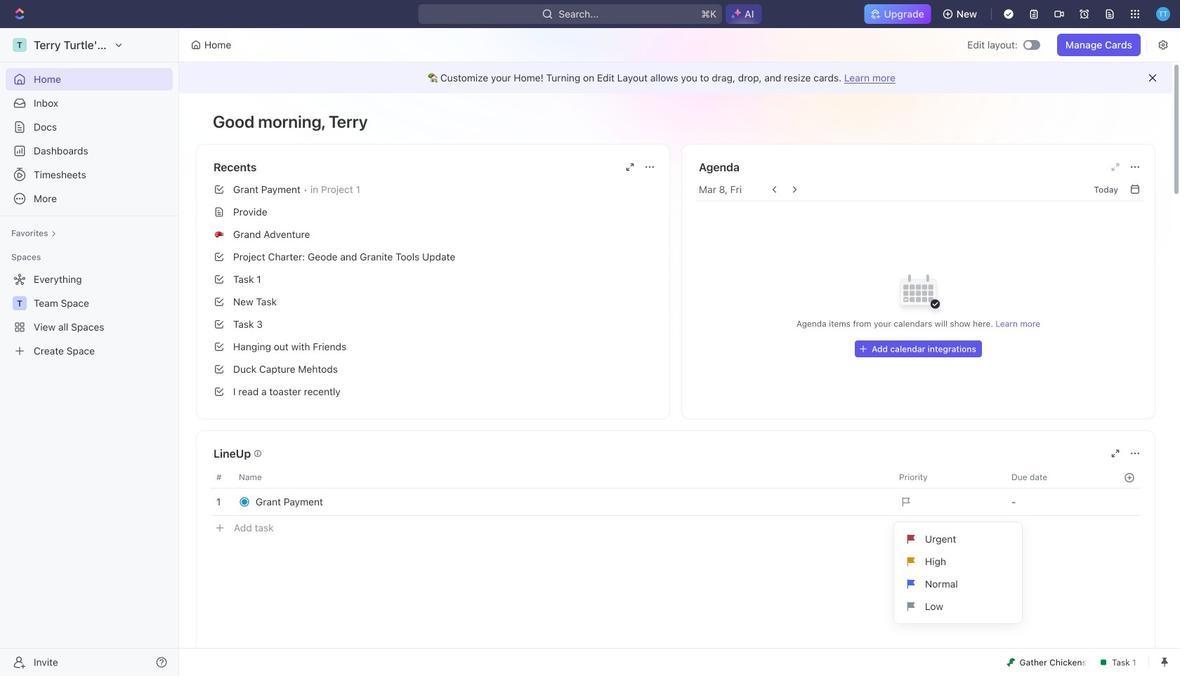 Task type: vqa. For each thing, say whether or not it's contained in the screenshot.
alert
yes



Task type: describe. For each thing, give the bounding box(es) containing it.
sidebar navigation
[[0, 28, 179, 677]]

drumstick bite image
[[1007, 659, 1016, 667]]



Task type: locate. For each thing, give the bounding box(es) containing it.
tree
[[6, 268, 173, 363]]

alert
[[179, 63, 1173, 93]]

tree inside sidebar navigation
[[6, 268, 173, 363]]

list
[[894, 528, 1022, 618]]



